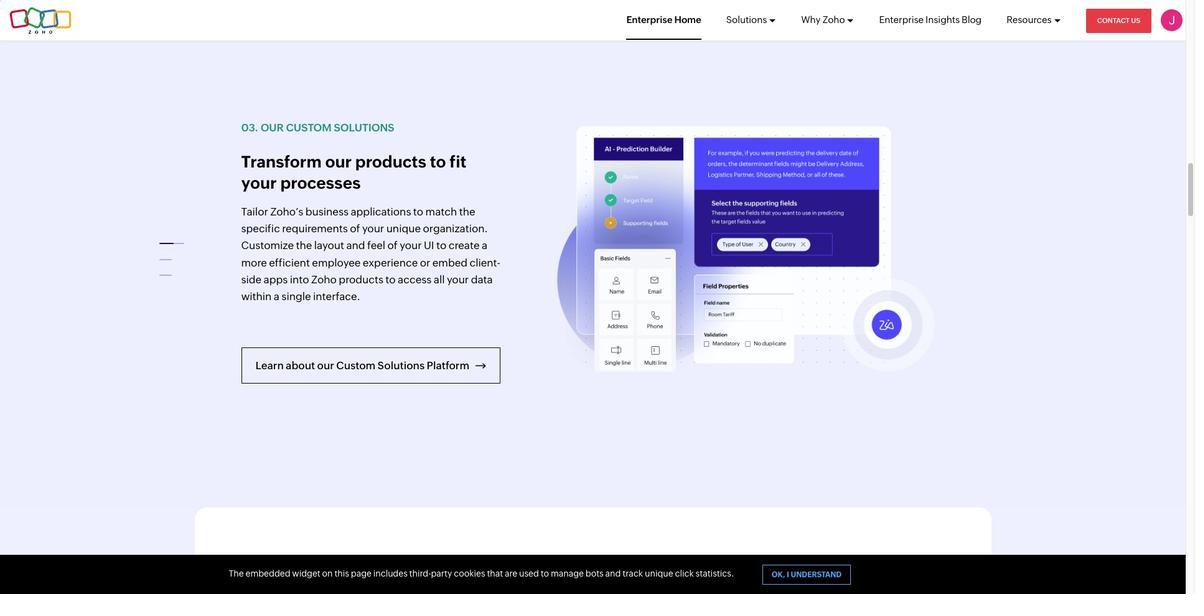 Task type: locate. For each thing, give the bounding box(es) containing it.
with left out-
[[361, 290, 382, 303]]

solutions
[[727, 14, 767, 25], [378, 359, 425, 371]]

unique left click
[[645, 569, 674, 578]]

expending
[[241, 222, 294, 235]]

1 horizontal spatial code
[[407, 273, 433, 286]]

our custom solutions image
[[540, 120, 945, 384]]

the up organization.
[[459, 205, 475, 218]]

1 vertical spatial applications
[[299, 290, 359, 303]]

0 vertical spatial our
[[325, 153, 352, 171]]

low-
[[320, 273, 341, 286]]

0 horizontal spatial unique
[[386, 222, 421, 235]]

out-
[[385, 290, 404, 303]]

employee
[[312, 256, 361, 269]]

2 create from the left
[[449, 239, 480, 252]]

zoho inside tailor zoho's business applications to match the specific requirements of your unique organization. customize the layout and feel of your ui to create a more efficient employee experience or embed client- side apps into zoho products to access all your data within a single interface.
[[311, 273, 337, 286]]

1 create from the left
[[334, 239, 365, 252]]

0 vertical spatial a
[[482, 239, 488, 252]]

includes
[[373, 569, 408, 578]]

zoho enterprise logo image
[[9, 7, 72, 34]]

zoho right why
[[823, 14, 845, 25]]

applications up time
[[351, 205, 411, 218]]

1 horizontal spatial with
[[361, 290, 382, 303]]

objects,
[[447, 307, 486, 320]]

1 vertical spatial products
[[339, 273, 384, 286]]

widget
[[292, 569, 321, 578]]

1 vertical spatial our
[[317, 359, 334, 371]]

1 vertical spatial the
[[296, 239, 312, 252]]

0 vertical spatial apps
[[338, 256, 362, 269]]

products inside tailor zoho's business applications to match the specific requirements of your unique organization. customize the layout and feel of your ui to create a more efficient employee experience or embed client- side apps into zoho products to access all your data within a single interface.
[[339, 273, 384, 286]]

enterprise insights blog link
[[880, 0, 982, 40]]

a up client-
[[482, 239, 488, 252]]

2 vertical spatial of
[[489, 256, 499, 269]]

page
[[351, 569, 372, 578]]

time
[[350, 222, 372, 235]]

detect
[[241, 307, 273, 320]]

your inside transform our products to fit your processes
[[241, 174, 277, 193]]

processes
[[280, 174, 361, 193]]

applications
[[351, 205, 411, 218], [299, 290, 359, 303]]

1 vertical spatial zoho
[[311, 273, 337, 286]]

2 horizontal spatial of
[[489, 256, 499, 269]]

requirements up quickly on the top left of page
[[282, 222, 348, 235]]

1 horizontal spatial a
[[482, 239, 488, 252]]

all
[[434, 273, 445, 286]]

your down into
[[275, 290, 296, 303]]

products down solutions
[[355, 153, 427, 171]]

box
[[437, 290, 456, 303]]

within
[[241, 290, 272, 303]]

embed
[[433, 256, 468, 269]]

business up significant
[[306, 205, 349, 218]]

why
[[802, 14, 821, 25]]

statistics.
[[696, 569, 734, 578]]

0 vertical spatial solutions
[[727, 14, 767, 25]]

0 horizontal spatial create
[[334, 239, 365, 252]]

0 vertical spatial applications
[[351, 205, 411, 218]]

apps up the low-
[[338, 256, 362, 269]]

enterprise left home
[[627, 14, 673, 25]]

1 vertical spatial solutions
[[378, 359, 425, 371]]

2 vertical spatial the
[[393, 256, 409, 269]]

enterprise for enterprise insights blog
[[880, 14, 924, 25]]

1 horizontal spatial requirements
[[368, 205, 434, 218]]

click
[[675, 569, 694, 578]]

a
[[482, 239, 488, 252], [274, 290, 280, 303]]

ui
[[424, 239, 434, 252]]

code
[[341, 273, 366, 286], [407, 273, 433, 286]]

and down time
[[346, 239, 365, 252]]

enterprise
[[627, 14, 673, 25], [880, 14, 924, 25]]

unique up own
[[386, 222, 421, 235]]

enterprise for enterprise home
[[627, 14, 673, 25]]

and up feel
[[374, 222, 393, 235]]

apps inside fulfill edge-case business requirements without expending significant time and development resources. quickly create your own powerful serverless business apps using the building blocks of zoho, with both low-code and full-code flexibility. power your applications with out-of-the-box ai to detect languages, analyze trends, identify objects, and more.
[[338, 256, 362, 269]]

2 enterprise from the left
[[880, 14, 924, 25]]

to down experience
[[386, 273, 396, 286]]

transform
[[241, 153, 322, 171]]

requirements
[[368, 205, 434, 218], [282, 222, 348, 235]]

access
[[398, 273, 432, 286]]

identify
[[407, 307, 445, 320]]

applications down the low-
[[299, 290, 359, 303]]

0 horizontal spatial zoho
[[311, 273, 337, 286]]

1 horizontal spatial solutions
[[727, 14, 767, 25]]

to inside transform our products to fit your processes
[[430, 153, 446, 171]]

to right the ai
[[470, 290, 480, 303]]

0 horizontal spatial enterprise
[[627, 14, 673, 25]]

with down efficient on the left top
[[271, 273, 293, 286]]

to up development
[[413, 205, 424, 218]]

1 enterprise from the left
[[627, 14, 673, 25]]

0 horizontal spatial a
[[274, 290, 280, 303]]

unique
[[386, 222, 421, 235], [645, 569, 674, 578]]

1 horizontal spatial of
[[388, 239, 398, 252]]

0 horizontal spatial apps
[[264, 273, 288, 286]]

languages,
[[276, 307, 330, 320]]

apps
[[338, 256, 362, 269], [264, 273, 288, 286]]

contact us
[[1098, 17, 1141, 24]]

create up blocks
[[449, 239, 480, 252]]

1 vertical spatial requirements
[[282, 222, 348, 235]]

flexibility.
[[435, 273, 481, 286]]

serverless
[[241, 256, 290, 269]]

without
[[436, 205, 474, 218]]

data
[[471, 273, 493, 286]]

2 horizontal spatial the
[[459, 205, 475, 218]]

our bi solutions image
[[241, 0, 646, 22]]

powerful
[[415, 239, 459, 252]]

zoho
[[823, 14, 845, 25], [311, 273, 337, 286]]

a left single
[[274, 290, 280, 303]]

your up using
[[368, 239, 390, 252]]

requirements up development
[[368, 205, 434, 218]]

and down using
[[368, 273, 387, 286]]

0 vertical spatial unique
[[386, 222, 421, 235]]

create inside tailor zoho's business applications to match the specific requirements of your unique organization. customize the layout and feel of your ui to create a more efficient employee experience or embed client- side apps into zoho products to access all your data within a single interface.
[[449, 239, 480, 252]]

1 vertical spatial a
[[274, 290, 280, 303]]

to
[[430, 153, 446, 171], [413, 205, 424, 218], [436, 239, 447, 252], [386, 273, 396, 286], [470, 290, 480, 303], [541, 569, 549, 578]]

code down or
[[407, 273, 433, 286]]

1 horizontal spatial enterprise
[[880, 14, 924, 25]]

0 horizontal spatial with
[[271, 273, 293, 286]]

products down using
[[339, 273, 384, 286]]

customize
[[241, 239, 294, 252]]

0 vertical spatial products
[[355, 153, 427, 171]]

0 vertical spatial requirements
[[368, 205, 434, 218]]

our up the processes
[[325, 153, 352, 171]]

of
[[350, 222, 360, 235], [388, 239, 398, 252], [489, 256, 499, 269]]

both
[[295, 273, 318, 286]]

enterprise home
[[627, 14, 702, 25]]

zoho down employee
[[311, 273, 337, 286]]

the down own
[[393, 256, 409, 269]]

about
[[286, 359, 315, 371]]

unique inside tailor zoho's business applications to match the specific requirements of your unique organization. customize the layout and feel of your ui to create a more efficient employee experience or embed client- side apps into zoho products to access all your data within a single interface.
[[386, 222, 421, 235]]

our
[[325, 153, 352, 171], [317, 359, 334, 371]]

our right about
[[317, 359, 334, 371]]

2 code from the left
[[407, 273, 433, 286]]

enterprise left the insights
[[880, 14, 924, 25]]

products inside transform our products to fit your processes
[[355, 153, 427, 171]]

interface.
[[313, 290, 361, 303]]

to left fit at the top of the page
[[430, 153, 446, 171]]

0 horizontal spatial requirements
[[282, 222, 348, 235]]

the
[[229, 569, 244, 578]]

solutions right home
[[727, 14, 767, 25]]

the up efficient on the left top
[[296, 239, 312, 252]]

quickly
[[295, 239, 332, 252]]

0 horizontal spatial code
[[341, 273, 366, 286]]

1 vertical spatial with
[[361, 290, 382, 303]]

apps down the "serverless"
[[264, 273, 288, 286]]

0 vertical spatial with
[[271, 273, 293, 286]]

understand
[[791, 570, 842, 579]]

business
[[306, 205, 349, 218], [323, 205, 366, 218], [292, 256, 336, 269]]

1 vertical spatial apps
[[264, 273, 288, 286]]

your up 'tailor'
[[241, 174, 277, 193]]

your
[[241, 174, 277, 193], [362, 222, 384, 235], [368, 239, 390, 252], [400, 239, 422, 252], [447, 273, 469, 286], [275, 290, 296, 303]]

solutions right custom
[[378, 359, 425, 371]]

tab list
[[154, 233, 191, 314]]

1 horizontal spatial unique
[[645, 569, 674, 578]]

why zoho
[[802, 14, 845, 25]]

products
[[355, 153, 427, 171], [339, 273, 384, 286]]

home
[[675, 14, 702, 25]]

tailor
[[241, 205, 268, 218]]

create down time
[[334, 239, 365, 252]]

on
[[322, 569, 333, 578]]

0 vertical spatial of
[[350, 222, 360, 235]]

1 horizontal spatial create
[[449, 239, 480, 252]]

solutions
[[334, 122, 395, 134]]

1 horizontal spatial apps
[[338, 256, 362, 269]]

1 horizontal spatial zoho
[[823, 14, 845, 25]]

1 horizontal spatial the
[[393, 256, 409, 269]]

code up 'interface.'
[[341, 273, 366, 286]]

platform
[[427, 359, 470, 371]]



Task type: describe. For each thing, give the bounding box(es) containing it.
ok, i understand
[[772, 570, 842, 579]]

organization.
[[423, 222, 488, 235]]

the inside fulfill edge-case business requirements without expending significant time and development resources. quickly create your own powerful serverless business apps using the building blocks of zoho, with both low-code and full-code flexibility. power your applications with out-of-the-box ai to detect languages, analyze trends, identify objects, and more.
[[393, 256, 409, 269]]

analyze
[[332, 307, 369, 320]]

party
[[431, 569, 452, 578]]

03.
[[241, 122, 258, 134]]

james peterson image
[[1161, 9, 1183, 31]]

0 horizontal spatial the
[[296, 239, 312, 252]]

learn about our custom solutions platform link
[[241, 347, 501, 383]]

single
[[282, 290, 311, 303]]

contact
[[1098, 17, 1130, 24]]

building
[[411, 256, 452, 269]]

our inside transform our products to fit your processes
[[325, 153, 352, 171]]

of-
[[404, 290, 418, 303]]

track
[[623, 569, 643, 578]]

are
[[505, 569, 518, 578]]

apps inside tailor zoho's business applications to match the specific requirements of your unique organization. customize the layout and feel of your ui to create a more efficient employee experience or embed client- side apps into zoho products to access all your data within a single interface.
[[264, 273, 288, 286]]

your left ui
[[400, 239, 422, 252]]

and right bots
[[606, 569, 621, 578]]

and down detect
[[241, 324, 260, 336]]

blog
[[962, 14, 982, 25]]

fulfill
[[241, 205, 268, 218]]

embedded
[[246, 569, 290, 578]]

third-
[[409, 569, 431, 578]]

create inside fulfill edge-case business requirements without expending significant time and development resources. quickly create your own powerful serverless business apps using the building blocks of zoho, with both low-code and full-code flexibility. power your applications with out-of-the-box ai to detect languages, analyze trends, identify objects, and more.
[[334, 239, 365, 252]]

0 vertical spatial the
[[459, 205, 475, 218]]

insights
[[926, 14, 960, 25]]

feel
[[367, 239, 386, 252]]

custom
[[286, 122, 332, 134]]

i
[[787, 570, 789, 579]]

to inside fulfill edge-case business requirements without expending significant time and development resources. quickly create your own powerful serverless business apps using the building blocks of zoho, with both low-code and full-code flexibility. power your applications with out-of-the-box ai to detect languages, analyze trends, identify objects, and more.
[[470, 290, 480, 303]]

full-
[[389, 273, 407, 286]]

ok,
[[772, 570, 785, 579]]

business down quickly on the top left of page
[[292, 256, 336, 269]]

business inside tailor zoho's business applications to match the specific requirements of your unique organization. customize the layout and feel of your ui to create a more efficient employee experience or embed client- side apps into zoho products to access all your data within a single interface.
[[306, 205, 349, 218]]

learn
[[256, 359, 284, 371]]

0 horizontal spatial solutions
[[378, 359, 425, 371]]

enterprise insights blog
[[880, 14, 982, 25]]

applications inside tailor zoho's business applications to match the specific requirements of your unique organization. customize the layout and feel of your ui to create a more efficient employee experience or embed client- side apps into zoho products to access all your data within a single interface.
[[351, 205, 411, 218]]

experience
[[363, 256, 418, 269]]

match
[[426, 205, 457, 218]]

trends,
[[371, 307, 405, 320]]

1 vertical spatial unique
[[645, 569, 674, 578]]

this
[[335, 569, 349, 578]]

03. our custom solutions
[[241, 122, 395, 134]]

that
[[487, 569, 503, 578]]

significant
[[296, 222, 348, 235]]

zoho,
[[241, 273, 269, 286]]

transform our products to fit your processes
[[241, 153, 467, 193]]

tailor zoho's business applications to match the specific requirements of your unique organization. customize the layout and feel of your ui to create a more efficient employee experience or embed client- side apps into zoho products to access all your data within a single interface.
[[241, 205, 501, 303]]

resources.
[[241, 239, 293, 252]]

transform our products to fit your processes tab panel
[[241, 152, 502, 305]]

efficient
[[269, 256, 310, 269]]

of inside fulfill edge-case business requirements without expending significant time and development resources. quickly create your own powerful serverless business apps using the building blocks of zoho, with both low-code and full-code flexibility. power your applications with out-of-the-box ai to detect languages, analyze trends, identify objects, and more.
[[489, 256, 499, 269]]

0 vertical spatial zoho
[[823, 14, 845, 25]]

contact us link
[[1086, 9, 1152, 33]]

fulfill edge-case business requirements without expending significant time and development resources. quickly create your own powerful serverless business apps using the building blocks of zoho, with both low-code and full-code flexibility. power your applications with out-of-the-box ai to detect languages, analyze trends, identify objects, and more.
[[241, 205, 499, 336]]

power
[[241, 290, 272, 303]]

layout
[[314, 239, 344, 252]]

resources
[[1007, 14, 1052, 25]]

to right used
[[541, 569, 549, 578]]

cookies
[[454, 569, 485, 578]]

ai
[[458, 290, 468, 303]]

or
[[420, 256, 430, 269]]

custom
[[336, 359, 376, 371]]

fit
[[450, 153, 467, 171]]

enterprise home link
[[627, 0, 702, 40]]

into
[[290, 273, 309, 286]]

1 vertical spatial of
[[388, 239, 398, 252]]

the embedded widget on this page includes third-party cookies that are used to manage bots and track unique click statistics.
[[229, 569, 734, 578]]

our
[[261, 122, 284, 134]]

1 code from the left
[[341, 273, 366, 286]]

edge-
[[270, 205, 298, 218]]

development
[[395, 222, 461, 235]]

blocks
[[454, 256, 487, 269]]

your up feel
[[362, 222, 384, 235]]

and inside tailor zoho's business applications to match the specific requirements of your unique organization. customize the layout and feel of your ui to create a more efficient employee experience or embed client- side apps into zoho products to access all your data within a single interface.
[[346, 239, 365, 252]]

specific
[[241, 222, 280, 235]]

requirements inside tailor zoho's business applications to match the specific requirements of your unique organization. customize the layout and feel of your ui to create a more efficient employee experience or embed client- side apps into zoho products to access all your data within a single interface.
[[282, 222, 348, 235]]

to right ui
[[436, 239, 447, 252]]

bots
[[586, 569, 604, 578]]

applications inside fulfill edge-case business requirements without expending significant time and development resources. quickly create your own powerful serverless business apps using the building blocks of zoho, with both low-code and full-code flexibility. power your applications with out-of-the-box ai to detect languages, analyze trends, identify objects, and more.
[[299, 290, 359, 303]]

manage
[[551, 569, 584, 578]]

side
[[241, 273, 262, 286]]

requirements inside fulfill edge-case business requirements without expending significant time and development resources. quickly create your own powerful serverless business apps using the building blocks of zoho, with both low-code and full-code flexibility. power your applications with out-of-the-box ai to detect languages, analyze trends, identify objects, and more.
[[368, 205, 434, 218]]

business up time
[[323, 205, 366, 218]]

0 horizontal spatial of
[[350, 222, 360, 235]]

learn about our custom solutions platform
[[256, 359, 472, 371]]

your up the ai
[[447, 273, 469, 286]]

the-
[[418, 290, 437, 303]]

zoho's
[[270, 205, 303, 218]]

client-
[[470, 256, 501, 269]]

more.
[[262, 324, 291, 336]]

us
[[1132, 17, 1141, 24]]



Task type: vqa. For each thing, say whether or not it's contained in the screenshot.
Us
yes



